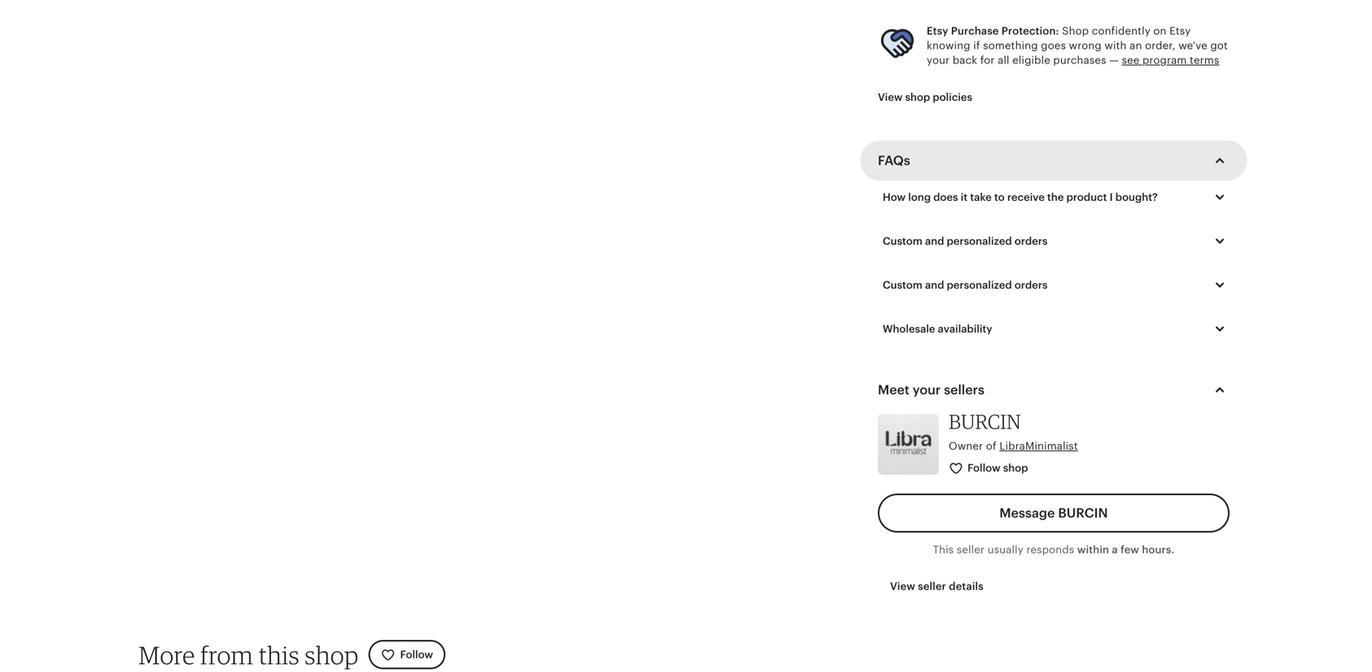 Task type: locate. For each thing, give the bounding box(es) containing it.
2 personalized from the top
[[947, 279, 1012, 292]]

custom up the wholesale
[[883, 279, 923, 292]]

2 and from the top
[[925, 279, 944, 292]]

few
[[1121, 544, 1139, 556]]

for
[[980, 54, 995, 67]]

shop
[[1062, 25, 1089, 37]]

burcin up of
[[949, 410, 1021, 434]]

2 horizontal spatial shop
[[1003, 463, 1028, 475]]

follow for follow
[[400, 650, 433, 662]]

1 vertical spatial burcin
[[1058, 506, 1108, 521]]

personalized up availability
[[947, 279, 1012, 292]]

and up 'wholesale availability'
[[925, 279, 944, 292]]

0 horizontal spatial follow
[[400, 650, 433, 662]]

custom and personalized orders button
[[871, 224, 1242, 259], [871, 268, 1242, 303]]

1 vertical spatial seller
[[918, 581, 946, 593]]

etsy
[[927, 25, 948, 37], [1170, 25, 1191, 37]]

orders up wholesale availability dropdown button
[[1015, 279, 1048, 292]]

view shop policies
[[878, 91, 972, 103]]

custom and personalized orders up availability
[[883, 279, 1048, 292]]

wrong
[[1069, 39, 1102, 52]]

the
[[1047, 191, 1064, 204]]

etsy up knowing at the top right
[[927, 25, 948, 37]]

1 vertical spatial custom and personalized orders
[[883, 279, 1048, 292]]

an
[[1130, 39, 1142, 52]]

0 vertical spatial orders
[[1015, 235, 1048, 248]]

faqs button
[[863, 141, 1244, 180]]

knowing
[[927, 39, 970, 52]]

0 vertical spatial burcin
[[949, 410, 1021, 434]]

product
[[1066, 191, 1107, 204]]

message burcin button
[[878, 494, 1230, 533]]

2 vertical spatial shop
[[305, 641, 359, 671]]

2 custom from the top
[[883, 279, 923, 292]]

purchase
[[951, 25, 999, 37]]

your
[[927, 54, 950, 67], [913, 383, 941, 398]]

2 custom and personalized orders from the top
[[883, 279, 1048, 292]]

your down knowing at the top right
[[927, 54, 950, 67]]

1 vertical spatial custom and personalized orders button
[[871, 268, 1242, 303]]

if
[[973, 39, 980, 52]]

0 horizontal spatial etsy
[[927, 25, 948, 37]]

seller
[[957, 544, 985, 556], [918, 581, 946, 593]]

libraminimalist
[[999, 441, 1078, 453]]

0 vertical spatial custom
[[883, 235, 923, 248]]

see program terms
[[1122, 54, 1219, 67]]

0 vertical spatial seller
[[957, 544, 985, 556]]

and down 'does'
[[925, 235, 944, 248]]

follow button
[[368, 641, 445, 671]]

shop down the libraminimalist
[[1003, 463, 1028, 475]]

follow
[[968, 463, 1001, 475], [400, 650, 433, 662]]

1 vertical spatial orders
[[1015, 279, 1048, 292]]

seller right the this
[[957, 544, 985, 556]]

1 horizontal spatial etsy
[[1170, 25, 1191, 37]]

meet your sellers
[[878, 383, 985, 398]]

custom and personalized orders button up wholesale availability dropdown button
[[871, 268, 1242, 303]]

shop
[[905, 91, 930, 103], [1003, 463, 1028, 475], [305, 641, 359, 671]]

custom down how
[[883, 235, 923, 248]]

wholesale availability button
[[871, 312, 1242, 347]]

1 horizontal spatial seller
[[957, 544, 985, 556]]

0 vertical spatial and
[[925, 235, 944, 248]]

all
[[998, 54, 1009, 67]]

custom and personalized orders down it
[[883, 235, 1048, 248]]

something
[[983, 39, 1038, 52]]

how
[[883, 191, 906, 204]]

1 custom and personalized orders from the top
[[883, 235, 1048, 248]]

back
[[953, 54, 977, 67]]

view
[[878, 91, 903, 103], [890, 581, 915, 593]]

eligible
[[1012, 54, 1050, 67]]

1 vertical spatial your
[[913, 383, 941, 398]]

orders down receive
[[1015, 235, 1048, 248]]

0 vertical spatial view
[[878, 91, 903, 103]]

burcin inside burcin owner of libraminimalist
[[949, 410, 1021, 434]]

see program terms link
[[1122, 54, 1219, 67]]

your right meet
[[913, 383, 941, 398]]

follow shop button
[[936, 454, 1042, 484]]

burcin inside button
[[1058, 506, 1108, 521]]

message burcin
[[999, 506, 1108, 521]]

program
[[1142, 54, 1187, 67]]

view left policies
[[878, 91, 903, 103]]

1 and from the top
[[925, 235, 944, 248]]

custom
[[883, 235, 923, 248], [883, 279, 923, 292]]

burcin up within
[[1058, 506, 1108, 521]]

1 horizontal spatial burcin
[[1058, 506, 1108, 521]]

got
[[1210, 39, 1228, 52]]

2 etsy from the left
[[1170, 25, 1191, 37]]

of
[[986, 441, 997, 453]]

bought?
[[1115, 191, 1158, 204]]

this seller usually responds within a few hours.
[[933, 544, 1175, 556]]

how long does it take to receive the product i bought?
[[883, 191, 1158, 204]]

this
[[259, 641, 299, 671]]

0 horizontal spatial seller
[[918, 581, 946, 593]]

2 custom and personalized orders button from the top
[[871, 268, 1242, 303]]

1 vertical spatial and
[[925, 279, 944, 292]]

shop left policies
[[905, 91, 930, 103]]

on
[[1153, 25, 1167, 37]]

how long does it take to receive the product i bought? button
[[871, 180, 1242, 215]]

it
[[961, 191, 968, 204]]

within
[[1077, 544, 1109, 556]]

1 horizontal spatial shop
[[905, 91, 930, 103]]

personalized
[[947, 235, 1012, 248], [947, 279, 1012, 292]]

your inside shop confidently on etsy knowing if something goes wrong with an order, we've got your back for all eligible purchases —
[[927, 54, 950, 67]]

see
[[1122, 54, 1140, 67]]

more
[[138, 641, 195, 671]]

0 vertical spatial custom and personalized orders
[[883, 235, 1048, 248]]

custom and personalized orders button down how long does it take to receive the product i bought? dropdown button
[[871, 224, 1242, 259]]

etsy up the we've
[[1170, 25, 1191, 37]]

and
[[925, 235, 944, 248], [925, 279, 944, 292]]

a
[[1112, 544, 1118, 556]]

meet your sellers button
[[863, 371, 1244, 410]]

—
[[1109, 54, 1119, 67]]

1 vertical spatial shop
[[1003, 463, 1028, 475]]

1 vertical spatial view
[[890, 581, 915, 593]]

view seller details link
[[878, 572, 996, 602]]

1 personalized from the top
[[947, 235, 1012, 248]]

0 vertical spatial custom and personalized orders button
[[871, 224, 1242, 259]]

receive
[[1007, 191, 1045, 204]]

1 custom from the top
[[883, 235, 923, 248]]

0 horizontal spatial shop
[[305, 641, 359, 671]]

goes
[[1041, 39, 1066, 52]]

custom and personalized orders for 1st "custom and personalized orders" dropdown button
[[883, 235, 1048, 248]]

personalized down take
[[947, 235, 1012, 248]]

burcin
[[949, 410, 1021, 434], [1058, 506, 1108, 521]]

seller for view
[[918, 581, 946, 593]]

1 horizontal spatial follow
[[968, 463, 1001, 475]]

0 vertical spatial personalized
[[947, 235, 1012, 248]]

orders
[[1015, 235, 1048, 248], [1015, 279, 1048, 292]]

view inside button
[[878, 91, 903, 103]]

view for view seller details
[[890, 581, 915, 593]]

view shop policies button
[[866, 83, 985, 112]]

follow shop
[[968, 463, 1028, 475]]

custom and personalized orders
[[883, 235, 1048, 248], [883, 279, 1048, 292]]

seller left details at the bottom of page
[[918, 581, 946, 593]]

1 vertical spatial personalized
[[947, 279, 1012, 292]]

1 vertical spatial custom
[[883, 279, 923, 292]]

view left details at the bottom of page
[[890, 581, 915, 593]]

0 horizontal spatial burcin
[[949, 410, 1021, 434]]

hours.
[[1142, 544, 1175, 556]]

order,
[[1145, 39, 1176, 52]]

1 vertical spatial follow
[[400, 650, 433, 662]]

view seller details
[[890, 581, 984, 593]]

0 vertical spatial your
[[927, 54, 950, 67]]

shop right this
[[305, 641, 359, 671]]

custom and personalized orders for 1st "custom and personalized orders" dropdown button from the bottom of the page
[[883, 279, 1048, 292]]

0 vertical spatial follow
[[968, 463, 1001, 475]]

1 orders from the top
[[1015, 235, 1048, 248]]

more from this shop
[[138, 641, 359, 671]]

0 vertical spatial shop
[[905, 91, 930, 103]]



Task type: describe. For each thing, give the bounding box(es) containing it.
availability
[[938, 323, 992, 335]]

we've
[[1178, 39, 1207, 52]]

terms
[[1190, 54, 1219, 67]]

wholesale availability
[[883, 323, 992, 335]]

2 orders from the top
[[1015, 279, 1048, 292]]

shop for view
[[905, 91, 930, 103]]

shop confidently on etsy knowing if something goes wrong with an order, we've got your back for all eligible purchases —
[[927, 25, 1228, 67]]

owner
[[949, 441, 983, 453]]

faqs
[[878, 154, 910, 168]]

burcin image
[[878, 415, 939, 476]]

long
[[908, 191, 931, 204]]

details
[[949, 581, 984, 593]]

shop for follow
[[1003, 463, 1028, 475]]

personalized for 1st "custom and personalized orders" dropdown button
[[947, 235, 1012, 248]]

your inside dropdown button
[[913, 383, 941, 398]]

confidently
[[1092, 25, 1151, 37]]

sellers
[[944, 383, 985, 398]]

meet
[[878, 383, 909, 398]]

wholesale
[[883, 323, 935, 335]]

policies
[[933, 91, 972, 103]]

1 custom and personalized orders button from the top
[[871, 224, 1242, 259]]

take
[[970, 191, 992, 204]]

follow for follow shop
[[968, 463, 1001, 475]]

etsy inside shop confidently on etsy knowing if something goes wrong with an order, we've got your back for all eligible purchases —
[[1170, 25, 1191, 37]]

i
[[1110, 191, 1113, 204]]

etsy purchase protection:
[[927, 25, 1059, 37]]

seller for this
[[957, 544, 985, 556]]

1 etsy from the left
[[927, 25, 948, 37]]

from
[[200, 641, 253, 671]]

libraminimalist link
[[999, 441, 1078, 453]]

protection:
[[1002, 25, 1059, 37]]

this
[[933, 544, 954, 556]]

message
[[999, 506, 1055, 521]]

view for view shop policies
[[878, 91, 903, 103]]

to
[[994, 191, 1005, 204]]

does
[[933, 191, 958, 204]]

responds
[[1026, 544, 1074, 556]]

purchases
[[1053, 54, 1106, 67]]

burcin owner of libraminimalist
[[949, 410, 1078, 453]]

personalized for 1st "custom and personalized orders" dropdown button from the bottom of the page
[[947, 279, 1012, 292]]

usually
[[988, 544, 1024, 556]]

with
[[1105, 39, 1127, 52]]



Task type: vqa. For each thing, say whether or not it's contained in the screenshot.
27
no



